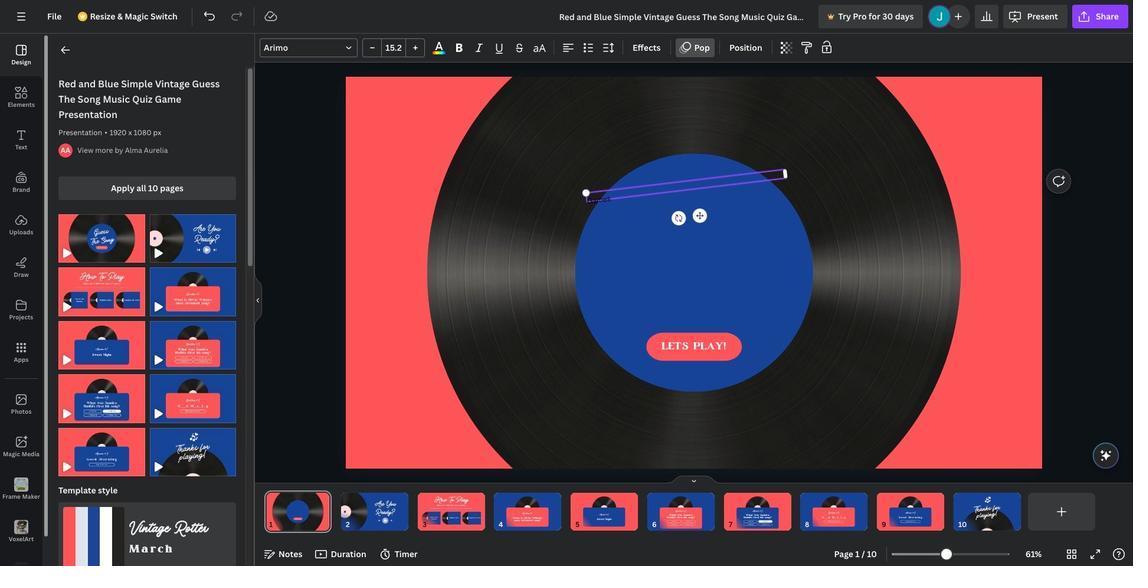 Task type: locate. For each thing, give the bounding box(es) containing it.
None text field
[[587, 173, 786, 207]]

Page title text field
[[278, 519, 283, 531]]

page 1 image
[[264, 493, 332, 531]]

Zoom button
[[1015, 545, 1053, 564]]

group
[[362, 38, 425, 57]]

red and blue simple vintage guess the song music quiz game presentation element
[[58, 214, 145, 263], [150, 214, 236, 263], [58, 268, 145, 316], [150, 268, 236, 316], [58, 321, 145, 370], [150, 321, 236, 370], [58, 374, 145, 423], [150, 374, 236, 423], [58, 428, 145, 476], [150, 428, 236, 476]]

alma aurelia element
[[58, 143, 73, 158]]

side panel tab list
[[0, 34, 43, 566]]

dall·e image
[[0, 553, 43, 566]]



Task type: describe. For each thing, give the bounding box(es) containing it.
main menu bar
[[0, 0, 1133, 34]]

hide image
[[254, 272, 262, 328]]

Design title text field
[[550, 5, 814, 28]]

hide pages image
[[666, 475, 723, 485]]

color range image
[[433, 51, 446, 54]]

– – number field
[[385, 42, 402, 53]]

alma aurelia image
[[58, 143, 73, 158]]



Task type: vqa. For each thing, say whether or not it's contained in the screenshot.
Alert
no



